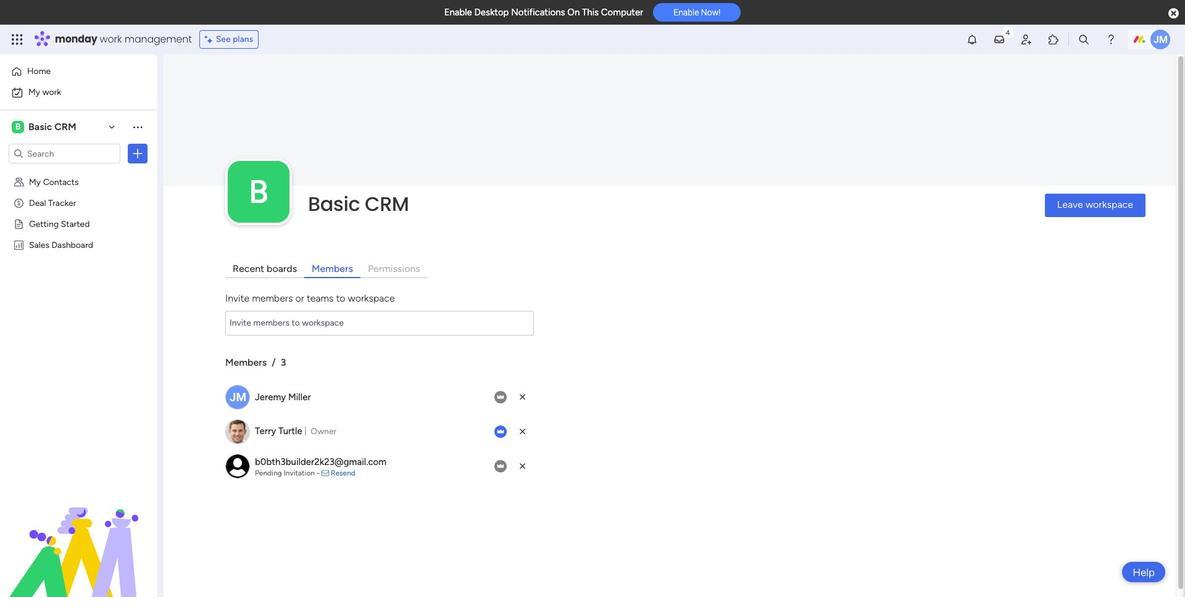 Task type: vqa. For each thing, say whether or not it's contained in the screenshot.
Board activity image
no



Task type: describe. For each thing, give the bounding box(es) containing it.
invite
[[225, 293, 249, 304]]

public dashboard image
[[13, 239, 25, 251]]

leave
[[1057, 199, 1083, 210]]

enable desktop notifications on this computer
[[444, 7, 643, 18]]

on
[[567, 7, 580, 18]]

miller
[[288, 392, 311, 403]]

help image
[[1105, 33, 1117, 46]]

recent
[[233, 263, 264, 275]]

members for members
[[312, 263, 353, 275]]

b0bth3builder2k23@gmail.com
[[255, 457, 386, 468]]

recent boards
[[233, 263, 297, 275]]

monday work management
[[55, 32, 192, 46]]

workspace inside button
[[1086, 199, 1133, 210]]

1 horizontal spatial crm
[[365, 190, 409, 218]]

b0bth3builder2k23@gmail.com link
[[255, 457, 386, 468]]

update feed image
[[993, 33, 1005, 46]]

2 new crown image from the top
[[494, 460, 507, 473]]

this
[[582, 7, 599, 18]]

options image
[[131, 148, 144, 160]]

invite members or teams to workspace
[[225, 293, 395, 304]]

now!
[[701, 8, 721, 17]]

b for workspace icon
[[15, 122, 21, 132]]

new crown image
[[494, 426, 507, 438]]

sales
[[29, 239, 49, 250]]

enable now! button
[[653, 3, 741, 22]]

jeremy miller
[[255, 392, 311, 403]]

sales dashboard
[[29, 239, 93, 250]]

resend
[[331, 469, 355, 478]]

envelope o image
[[322, 470, 329, 477]]

leave workspace button
[[1044, 193, 1146, 218]]

tracker
[[48, 198, 76, 208]]

my work
[[28, 87, 61, 98]]

1 horizontal spatial basic crm
[[308, 190, 409, 218]]

started
[[61, 219, 90, 229]]

lottie animation image
[[0, 473, 157, 597]]

monday
[[55, 32, 97, 46]]

or
[[295, 293, 304, 304]]

home link
[[7, 62, 150, 81]]

terry turtle | owner
[[255, 426, 337, 437]]

desktop
[[474, 7, 509, 18]]

crm inside workspace selection element
[[54, 121, 76, 133]]

Invite members to workspace text field
[[225, 311, 534, 336]]

contacts
[[43, 177, 79, 187]]

terry
[[255, 426, 276, 437]]

leave workspace
[[1057, 199, 1133, 210]]

Search in workspace field
[[26, 147, 103, 161]]

help
[[1133, 566, 1155, 579]]

members / 3
[[225, 357, 286, 368]]

my work option
[[7, 83, 150, 102]]

-
[[317, 469, 320, 478]]

members for members / 3
[[225, 357, 267, 368]]

resend link
[[331, 469, 355, 478]]

4 image
[[1002, 25, 1013, 39]]

workspace selection element
[[12, 120, 78, 135]]

enable now!
[[674, 8, 721, 17]]

see plans button
[[199, 30, 259, 49]]

help button
[[1122, 562, 1165, 583]]



Task type: locate. For each thing, give the bounding box(es) containing it.
1 vertical spatial new crown image
[[494, 460, 507, 473]]

to
[[336, 293, 345, 304]]

1 vertical spatial basic
[[308, 190, 360, 218]]

0 vertical spatial workspace
[[1086, 199, 1133, 210]]

0 vertical spatial basic
[[28, 121, 52, 133]]

my contacts
[[29, 177, 79, 187]]

my for my work
[[28, 87, 40, 98]]

workspace up invite members to workspace text field
[[348, 293, 395, 304]]

owner
[[311, 427, 337, 437]]

enable for enable now!
[[674, 8, 699, 17]]

monday marketplace image
[[1047, 33, 1060, 46]]

see
[[216, 34, 231, 44]]

my inside my work option
[[28, 87, 40, 98]]

crm
[[54, 121, 76, 133], [365, 190, 409, 218]]

0 horizontal spatial basic crm
[[28, 121, 76, 133]]

my inside list box
[[29, 177, 41, 187]]

workspace image
[[228, 161, 289, 223]]

list box containing my contacts
[[0, 169, 157, 422]]

work for monday
[[100, 32, 122, 46]]

dapulse close image
[[1168, 7, 1179, 20]]

b
[[15, 122, 21, 132], [249, 173, 268, 211]]

1 horizontal spatial workspace
[[1086, 199, 1133, 210]]

teams
[[307, 293, 334, 304]]

1 vertical spatial b
[[249, 173, 268, 211]]

0 horizontal spatial workspace
[[348, 293, 395, 304]]

0 vertical spatial my
[[28, 87, 40, 98]]

1 horizontal spatial basic
[[308, 190, 360, 218]]

invite members image
[[1020, 33, 1033, 46]]

1 horizontal spatial enable
[[674, 8, 699, 17]]

0 horizontal spatial members
[[225, 357, 267, 368]]

/
[[272, 357, 276, 368]]

see plans
[[216, 34, 253, 44]]

notifications
[[511, 7, 565, 18]]

b inside workspace icon
[[15, 122, 21, 132]]

Basic CRM field
[[305, 190, 1034, 218]]

jeremy
[[255, 392, 286, 403]]

workspace
[[1086, 199, 1133, 210], [348, 293, 395, 304]]

None text field
[[225, 311, 534, 336]]

1 horizontal spatial members
[[312, 263, 353, 275]]

0 vertical spatial work
[[100, 32, 122, 46]]

enable left now!
[[674, 8, 699, 17]]

jeremy miller image
[[1151, 30, 1170, 49]]

basic inside workspace selection element
[[28, 121, 52, 133]]

deal tracker
[[29, 198, 76, 208]]

new crown image down new crown icon
[[494, 460, 507, 473]]

0 horizontal spatial b
[[15, 122, 21, 132]]

members up to
[[312, 263, 353, 275]]

1 vertical spatial members
[[225, 357, 267, 368]]

search everything image
[[1078, 33, 1090, 46]]

workspace image
[[12, 120, 24, 134]]

basic crm inside workspace selection element
[[28, 121, 76, 133]]

3
[[281, 357, 286, 368]]

deal
[[29, 198, 46, 208]]

getting
[[29, 219, 59, 229]]

dashboard
[[52, 239, 93, 250]]

0 horizontal spatial basic
[[28, 121, 52, 133]]

enable left desktop
[[444, 7, 472, 18]]

work inside my work option
[[42, 87, 61, 98]]

0 vertical spatial crm
[[54, 121, 76, 133]]

1 horizontal spatial work
[[100, 32, 122, 46]]

management
[[125, 32, 192, 46]]

0 horizontal spatial enable
[[444, 7, 472, 18]]

permissions
[[368, 263, 420, 275]]

members left '/'
[[225, 357, 267, 368]]

enable for enable desktop notifications on this computer
[[444, 7, 472, 18]]

turtle
[[278, 426, 302, 437]]

0 vertical spatial new crown image
[[494, 391, 507, 404]]

1 new crown image from the top
[[494, 391, 507, 404]]

1 vertical spatial basic crm
[[308, 190, 409, 218]]

1 vertical spatial crm
[[365, 190, 409, 218]]

b for workspace image
[[249, 173, 268, 211]]

1 vertical spatial workspace
[[348, 293, 395, 304]]

home
[[27, 66, 51, 77]]

basic crm
[[28, 121, 76, 133], [308, 190, 409, 218]]

option
[[0, 171, 157, 173]]

1 vertical spatial work
[[42, 87, 61, 98]]

0 horizontal spatial crm
[[54, 121, 76, 133]]

work down "home"
[[42, 87, 61, 98]]

members
[[252, 293, 293, 304]]

0 vertical spatial basic crm
[[28, 121, 76, 133]]

list box
[[0, 169, 157, 422]]

getting started
[[29, 219, 90, 229]]

pending invitation -
[[255, 469, 322, 478]]

public board image
[[13, 218, 25, 230]]

select product image
[[11, 33, 23, 46]]

0 vertical spatial members
[[312, 263, 353, 275]]

enable inside button
[[674, 8, 699, 17]]

workspace options image
[[131, 121, 144, 133]]

lottie animation element
[[0, 473, 157, 597]]

new crown image
[[494, 391, 507, 404], [494, 460, 507, 473]]

1 vertical spatial my
[[29, 177, 41, 187]]

work
[[100, 32, 122, 46], [42, 87, 61, 98]]

invitation
[[284, 469, 315, 478]]

work right monday
[[100, 32, 122, 46]]

my for my contacts
[[29, 177, 41, 187]]

home option
[[7, 62, 150, 81]]

basic
[[28, 121, 52, 133], [308, 190, 360, 218]]

terry turtle link
[[255, 426, 302, 437]]

1 horizontal spatial b
[[249, 173, 268, 211]]

boards
[[267, 263, 297, 275]]

|
[[304, 426, 307, 437]]

work for my
[[42, 87, 61, 98]]

0 horizontal spatial work
[[42, 87, 61, 98]]

my down "home"
[[28, 87, 40, 98]]

plans
[[233, 34, 253, 44]]

workspace right leave
[[1086, 199, 1133, 210]]

new crown image up new crown icon
[[494, 391, 507, 404]]

b inside workspace image
[[249, 173, 268, 211]]

0 vertical spatial b
[[15, 122, 21, 132]]

my up "deal" on the left top
[[29, 177, 41, 187]]

my
[[28, 87, 40, 98], [29, 177, 41, 187]]

members
[[312, 263, 353, 275], [225, 357, 267, 368]]

computer
[[601, 7, 643, 18]]

pending
[[255, 469, 282, 478]]

notifications image
[[966, 33, 978, 46]]

enable
[[444, 7, 472, 18], [674, 8, 699, 17]]

jeremy miller link
[[255, 392, 311, 403]]

my work link
[[7, 83, 150, 102]]



